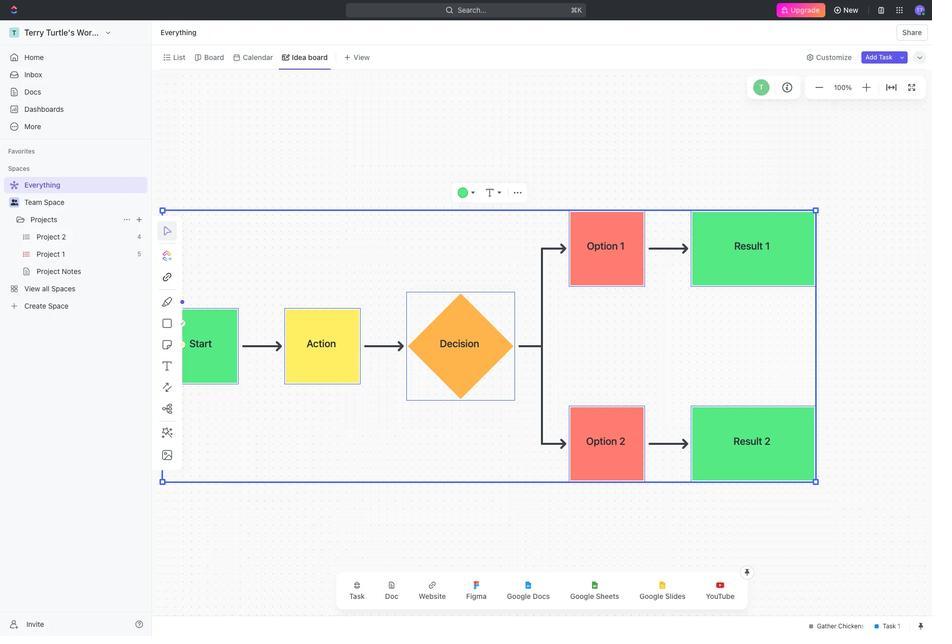 Task type: describe. For each thing, give the bounding box(es) containing it.
project 1
[[37, 250, 65, 258]]

search...
[[458, 6, 487, 14]]

view for view all spaces
[[24, 284, 40, 293]]

idea board link
[[290, 50, 328, 64]]

list
[[173, 53, 186, 61]]

⌘k
[[572, 6, 583, 14]]

google slides button
[[632, 575, 694, 607]]

board link
[[202, 50, 224, 64]]

project notes
[[37, 267, 81, 276]]

customize button
[[804, 50, 856, 64]]

share button
[[897, 24, 929, 41]]

inbox link
[[4, 67, 147, 83]]

1 horizontal spatial everything link
[[158, 26, 199, 39]]

idea
[[292, 53, 307, 61]]

turtle's
[[46, 28, 75, 37]]

google slides
[[640, 592, 686, 600]]

0 vertical spatial spaces
[[8, 165, 30, 172]]

slides
[[666, 592, 686, 600]]

notes
[[62, 267, 81, 276]]

view all spaces
[[24, 284, 76, 293]]

add task
[[866, 53, 893, 61]]

all
[[42, 284, 49, 293]]

1 horizontal spatial everything
[[161, 28, 197, 37]]

task inside button
[[880, 53, 893, 61]]

sidebar navigation
[[0, 20, 154, 636]]

project 1 link
[[37, 246, 133, 262]]

project for project notes
[[37, 267, 60, 276]]

terry
[[24, 28, 44, 37]]

board
[[308, 53, 328, 61]]

google sheets button
[[563, 575, 628, 607]]

customize
[[817, 53, 853, 61]]

create space
[[24, 301, 69, 310]]

view button
[[341, 50, 374, 64]]

invite
[[26, 619, 44, 628]]

doc button
[[377, 575, 407, 607]]

team space link
[[24, 194, 145, 210]]

tree inside sidebar navigation
[[4, 177, 147, 314]]

projects link
[[31, 211, 119, 228]]

100% button
[[833, 81, 855, 93]]

dashboards
[[24, 105, 64, 113]]

terry turtle's workspace
[[24, 28, 119, 37]]

board
[[204, 53, 224, 61]]

view button
[[341, 45, 374, 69]]

2
[[62, 232, 66, 241]]

calendar
[[243, 53, 273, 61]]

tt
[[917, 7, 924, 13]]

project 2
[[37, 232, 66, 241]]

tt button
[[913, 2, 929, 18]]

project for project 2
[[37, 232, 60, 241]]

add
[[866, 53, 878, 61]]

youtube
[[707, 592, 735, 600]]

project 2 link
[[37, 229, 133, 245]]

100%
[[835, 83, 853, 91]]



Task type: locate. For each thing, give the bounding box(es) containing it.
1 vertical spatial spaces
[[51, 284, 76, 293]]

spaces right all
[[51, 284, 76, 293]]

new button
[[830, 2, 865, 18]]

0 vertical spatial everything link
[[158, 26, 199, 39]]

google sheets
[[571, 592, 620, 600]]

2 google from the left
[[571, 592, 595, 600]]

everything inside sidebar navigation
[[24, 180, 60, 189]]

view inside button
[[354, 53, 370, 61]]

google right figma
[[507, 592, 531, 600]]

everything up list
[[161, 28, 197, 37]]

space for create space
[[48, 301, 69, 310]]

1
[[62, 250, 65, 258]]

favorites
[[8, 147, 35, 155]]

0 horizontal spatial docs
[[24, 87, 41, 96]]

spaces inside tree
[[51, 284, 76, 293]]

sheets
[[596, 592, 620, 600]]

projects
[[31, 215, 57, 224]]

upgrade
[[792, 6, 821, 14]]

project up "view all spaces"
[[37, 267, 60, 276]]

docs link
[[4, 84, 147, 100]]

1 vertical spatial space
[[48, 301, 69, 310]]

0 horizontal spatial view
[[24, 284, 40, 293]]

inbox
[[24, 70, 42, 79]]

tree containing everything
[[4, 177, 147, 314]]

project
[[37, 232, 60, 241], [37, 250, 60, 258], [37, 267, 60, 276]]

task inside button
[[350, 592, 365, 600]]

create space link
[[4, 298, 145, 314]]

1 google from the left
[[507, 592, 531, 600]]

0 horizontal spatial spaces
[[8, 165, 30, 172]]

1 horizontal spatial task
[[880, 53, 893, 61]]

calendar link
[[241, 50, 273, 64]]

3 google from the left
[[640, 592, 664, 600]]

spaces
[[8, 165, 30, 172], [51, 284, 76, 293]]

share
[[903, 28, 923, 37]]

task button
[[342, 575, 373, 607]]

1 vertical spatial t
[[760, 83, 764, 91]]

1 vertical spatial everything link
[[4, 177, 145, 193]]

project left 1
[[37, 250, 60, 258]]

task left doc
[[350, 592, 365, 600]]

0 vertical spatial docs
[[24, 87, 41, 96]]

list link
[[171, 50, 186, 64]]

google left the slides
[[640, 592, 664, 600]]

space
[[44, 198, 65, 206], [48, 301, 69, 310]]

1 horizontal spatial google
[[571, 592, 595, 600]]

2 project from the top
[[37, 250, 60, 258]]

youtube button
[[698, 575, 743, 607]]

1 vertical spatial project
[[37, 250, 60, 258]]

team
[[24, 198, 42, 206]]

view inside tree
[[24, 284, 40, 293]]

t inside "element"
[[12, 29, 16, 36]]

view
[[354, 53, 370, 61], [24, 284, 40, 293]]

more
[[24, 122, 41, 131]]

view left all
[[24, 284, 40, 293]]

1 horizontal spatial view
[[354, 53, 370, 61]]

1 horizontal spatial t
[[760, 83, 764, 91]]

new
[[844, 6, 859, 14]]

everything link
[[158, 26, 199, 39], [4, 177, 145, 193]]

2 vertical spatial project
[[37, 267, 60, 276]]

2 horizontal spatial google
[[640, 592, 664, 600]]

dashboards link
[[4, 101, 147, 117]]

everything up team space
[[24, 180, 60, 189]]

favorites button
[[4, 145, 39, 158]]

home link
[[4, 49, 147, 66]]

project inside project 1 'link'
[[37, 250, 60, 258]]

docs inside google docs button
[[533, 592, 550, 600]]

view right board
[[354, 53, 370, 61]]

project left 2
[[37, 232, 60, 241]]

website button
[[411, 575, 454, 607]]

0 horizontal spatial t
[[12, 29, 16, 36]]

0 horizontal spatial everything
[[24, 180, 60, 189]]

0 horizontal spatial google
[[507, 592, 531, 600]]

4
[[137, 233, 141, 240]]

google
[[507, 592, 531, 600], [571, 592, 595, 600], [640, 592, 664, 600]]

0 vertical spatial everything
[[161, 28, 197, 37]]

1 vertical spatial task
[[350, 592, 365, 600]]

view all spaces link
[[4, 281, 145, 297]]

5
[[138, 250, 141, 258]]

google for google slides
[[640, 592, 664, 600]]

project notes link
[[37, 263, 145, 280]]

everything link up team space 'link'
[[4, 177, 145, 193]]

0 vertical spatial task
[[880, 53, 893, 61]]

team space
[[24, 198, 65, 206]]

1 project from the top
[[37, 232, 60, 241]]

upgrade link
[[778, 3, 826, 17]]

task right 'add'
[[880, 53, 893, 61]]

0 vertical spatial project
[[37, 232, 60, 241]]

project inside project notes link
[[37, 267, 60, 276]]

tree
[[4, 177, 147, 314]]

space down "view all spaces"
[[48, 301, 69, 310]]

0 vertical spatial view
[[354, 53, 370, 61]]

1 vertical spatial docs
[[533, 592, 550, 600]]

docs
[[24, 87, 41, 96], [533, 592, 550, 600]]

user group image
[[10, 199, 18, 205]]

view for view
[[354, 53, 370, 61]]

more button
[[4, 118, 147, 135]]

0 horizontal spatial task
[[350, 592, 365, 600]]

doc
[[385, 592, 399, 600]]

0 vertical spatial t
[[12, 29, 16, 36]]

idea board
[[292, 53, 328, 61]]

0 vertical spatial space
[[44, 198, 65, 206]]

workspace
[[77, 28, 119, 37]]

google for google docs
[[507, 592, 531, 600]]

add task button
[[862, 51, 897, 63]]

google for google sheets
[[571, 592, 595, 600]]

3 project from the top
[[37, 267, 60, 276]]

spaces down favorites button
[[8, 165, 30, 172]]

project for project 1
[[37, 250, 60, 258]]

figma button
[[459, 575, 495, 607]]

1 vertical spatial view
[[24, 284, 40, 293]]

0 horizontal spatial everything link
[[4, 177, 145, 193]]

home
[[24, 53, 44, 62]]

t
[[12, 29, 16, 36], [760, 83, 764, 91]]

space up the projects
[[44, 198, 65, 206]]

google docs
[[507, 592, 550, 600]]

figma
[[467, 592, 487, 600]]

1 horizontal spatial spaces
[[51, 284, 76, 293]]

space inside 'link'
[[44, 198, 65, 206]]

space for team space
[[44, 198, 65, 206]]

task
[[880, 53, 893, 61], [350, 592, 365, 600]]

project inside 'project 2' link
[[37, 232, 60, 241]]

google docs button
[[499, 575, 558, 607]]

terry turtle's workspace, , element
[[9, 27, 19, 38]]

everything link up list
[[158, 26, 199, 39]]

1 vertical spatial everything
[[24, 180, 60, 189]]

1 horizontal spatial docs
[[533, 592, 550, 600]]

google left sheets
[[571, 592, 595, 600]]

docs inside sidebar navigation
[[24, 87, 41, 96]]

website
[[419, 592, 446, 600]]

create
[[24, 301, 46, 310]]

everything
[[161, 28, 197, 37], [24, 180, 60, 189]]



Task type: vqa. For each thing, say whether or not it's contained in the screenshot.
1
yes



